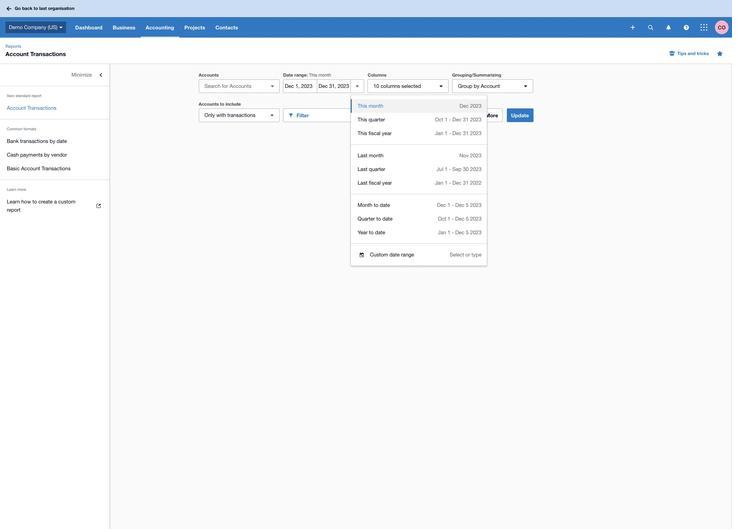 Task type: locate. For each thing, give the bounding box(es) containing it.
0 vertical spatial 5
[[466, 202, 469, 208]]

cash
[[7, 152, 19, 158]]

go back to last organisation
[[15, 6, 75, 11]]

to
[[34, 6, 38, 11], [220, 101, 224, 107], [32, 199, 37, 205], [374, 202, 379, 208], [377, 216, 381, 222], [369, 230, 374, 236]]

accounts up search for accounts text field
[[199, 72, 219, 78]]

3 5 from the top
[[466, 230, 469, 236]]

quarter for this quarter
[[369, 117, 385, 123]]

accounts up only
[[199, 101, 219, 107]]

transactions down cash payments by vendor link
[[42, 166, 71, 172]]

1 last from the top
[[358, 153, 368, 159]]

transactions inside reports account transactions
[[30, 50, 66, 58]]

with
[[216, 112, 226, 118]]

bank transactions by date
[[7, 138, 67, 144]]

range
[[295, 72, 307, 78], [401, 252, 414, 258]]

6 2023 from the top
[[470, 202, 482, 208]]

quarter
[[369, 117, 385, 123], [369, 166, 385, 172]]

month up this quarter
[[369, 103, 383, 109]]

to left include on the top left
[[220, 101, 224, 107]]

5
[[466, 202, 469, 208], [466, 216, 469, 222], [466, 230, 469, 236]]

1 vertical spatial by
[[50, 138, 55, 144]]

last for last quarter
[[358, 166, 368, 172]]

year to date
[[358, 230, 385, 236]]

2023 up oct 1 - dec 5 2023 on the top right of the page
[[470, 202, 482, 208]]

1 2023 from the top
[[470, 103, 482, 109]]

list box
[[351, 95, 487, 266]]

2023 for jan 1 - dec 31 2023
[[470, 130, 482, 136]]

5 for oct 1 - dec 5 2023
[[466, 216, 469, 222]]

3 31 from the top
[[463, 180, 469, 186]]

1 accounts from the top
[[199, 72, 219, 78]]

transactions
[[227, 112, 256, 118], [20, 138, 48, 144]]

to for year
[[369, 230, 374, 236]]

31 for jan 1 - dec 31 2023
[[463, 130, 469, 136]]

2023 right the nov
[[470, 153, 482, 159]]

- left sep
[[449, 166, 451, 172]]

jan
[[435, 130, 443, 136], [435, 180, 443, 186], [438, 230, 446, 236]]

0 vertical spatial quarter
[[369, 117, 385, 123]]

transactions down include on the top left
[[227, 112, 256, 118]]

1 vertical spatial year
[[382, 180, 392, 186]]

month up select end date 'field'
[[319, 73, 331, 78]]

1 vertical spatial fiscal
[[369, 180, 381, 186]]

create
[[38, 199, 53, 205]]

fiscal down last quarter
[[369, 180, 381, 186]]

by for vendor
[[44, 152, 50, 158]]

tips
[[678, 51, 687, 56]]

nov 2023
[[460, 153, 482, 159]]

fiscal down this quarter
[[369, 130, 381, 136]]

dec for jan 1 - dec 31 2022
[[453, 180, 462, 186]]

1 31 from the top
[[463, 117, 469, 123]]

1 down dec 1 - dec 5 2023
[[448, 216, 451, 222]]

2 vertical spatial month
[[369, 153, 384, 159]]

1 for oct 1 - dec 31 2023
[[445, 117, 448, 123]]

date for quarter to date
[[383, 216, 393, 222]]

2023 up jan 1 - dec 5 2023
[[470, 216, 482, 222]]

1 vertical spatial transactions
[[20, 138, 48, 144]]

month for this month
[[369, 103, 383, 109]]

this fiscal year
[[358, 130, 392, 136]]

0 vertical spatial year
[[382, 130, 392, 136]]

tips and tricks button
[[665, 48, 713, 59]]

dec for oct 1 - dec 31 2023
[[453, 117, 462, 123]]

0 vertical spatial month
[[319, 73, 331, 78]]

month
[[319, 73, 331, 78], [369, 103, 383, 109], [369, 153, 384, 159]]

0 vertical spatial jan
[[435, 130, 443, 136]]

date down quarter to date
[[375, 230, 385, 236]]

0 vertical spatial report
[[31, 94, 42, 98]]

range right custom
[[401, 252, 414, 258]]

1 vertical spatial 5
[[466, 216, 469, 222]]

1 vertical spatial quarter
[[369, 166, 385, 172]]

transactions inside the bank transactions by date link
[[20, 138, 48, 144]]

oct 1 - dec 31 2023
[[435, 117, 482, 123]]

custom
[[58, 199, 75, 205]]

account
[[5, 50, 29, 58], [481, 83, 500, 89], [7, 105, 26, 111], [21, 166, 40, 172]]

0 vertical spatial accounts
[[199, 72, 219, 78]]

2 31 from the top
[[463, 130, 469, 136]]

0 vertical spatial 31
[[463, 117, 469, 123]]

this quarter
[[358, 117, 385, 123]]

range up the select start date "field"
[[295, 72, 307, 78]]

2023 for oct 1 - dec 5 2023
[[470, 216, 482, 222]]

0 horizontal spatial transactions
[[20, 138, 48, 144]]

1 learn from the top
[[7, 188, 16, 192]]

by left vendor
[[44, 152, 50, 158]]

date range : this month
[[283, 72, 331, 78]]

minimize button
[[0, 68, 110, 82]]

this up this quarter
[[358, 103, 367, 109]]

5 up jan 1 - dec 5 2023
[[466, 216, 469, 222]]

to left last
[[34, 6, 38, 11]]

svg image
[[648, 25, 653, 30], [666, 25, 671, 30], [684, 25, 689, 30], [59, 27, 63, 28]]

31
[[463, 117, 469, 123], [463, 130, 469, 136], [463, 180, 469, 186]]

learn left more
[[7, 188, 16, 192]]

date
[[283, 72, 293, 78]]

learn more
[[7, 188, 26, 192]]

2 last from the top
[[358, 166, 368, 172]]

account down xero on the left of page
[[7, 105, 26, 111]]

accounts for accounts to include
[[199, 101, 219, 107]]

to right quarter
[[377, 216, 381, 222]]

3 last from the top
[[358, 180, 368, 186]]

1 down oct 1 - dec 31 2023
[[445, 130, 448, 136]]

learn
[[7, 188, 16, 192], [7, 199, 20, 205]]

oct for oct 1 - dec 31 2023
[[435, 117, 443, 123]]

Select end date field
[[317, 80, 351, 93]]

account down grouping/summarizing
[[481, 83, 500, 89]]

1 horizontal spatial svg image
[[631, 25, 635, 29]]

list of convenience dates image
[[351, 79, 364, 93]]

account inside reports account transactions
[[5, 50, 29, 58]]

31 left '2022'
[[463, 180, 469, 186]]

date for month to date
[[380, 202, 390, 208]]

1 vertical spatial transactions
[[27, 105, 56, 111]]

- up jan 1 - dec 31 2023
[[449, 117, 451, 123]]

5 up oct 1 - dec 5 2023 on the top right of the page
[[466, 202, 469, 208]]

bank transactions by date link
[[0, 135, 110, 148]]

2 accounts from the top
[[199, 101, 219, 107]]

1 5 from the top
[[466, 202, 469, 208]]

year down this quarter
[[382, 130, 392, 136]]

learn down learn more
[[7, 199, 20, 205]]

oct up jan 1 - dec 31 2023
[[435, 117, 443, 123]]

2023 right 30
[[470, 166, 482, 172]]

2 vertical spatial by
[[44, 152, 50, 158]]

1 up oct 1 - dec 5 2023 on the top right of the page
[[448, 202, 451, 208]]

account down reports link
[[5, 50, 29, 58]]

year
[[358, 230, 368, 236]]

month up last quarter
[[369, 153, 384, 159]]

transactions down "xero standard report"
[[27, 105, 56, 111]]

-
[[449, 117, 451, 123], [449, 130, 451, 136], [449, 166, 451, 172], [449, 180, 451, 186], [452, 202, 454, 208], [452, 216, 454, 222], [452, 230, 454, 236]]

quarter up this fiscal year
[[369, 117, 385, 123]]

account down payments
[[21, 166, 40, 172]]

how
[[21, 199, 31, 205]]

1 vertical spatial jan
[[435, 180, 443, 186]]

2023 for dec 1 - dec 5 2023
[[470, 202, 482, 208]]

account inside 'link'
[[21, 166, 40, 172]]

2023 down group by account
[[470, 103, 482, 109]]

report down learn more
[[7, 207, 21, 213]]

dec for dec 1 - dec 5 2023
[[455, 202, 465, 208]]

2 2023 from the top
[[470, 117, 482, 123]]

- down "jul 1 - sep 30 2023"
[[449, 180, 451, 186]]

group by account button
[[452, 79, 533, 93]]

0 vertical spatial transactions
[[227, 112, 256, 118]]

1 vertical spatial last
[[358, 166, 368, 172]]

2 vertical spatial 31
[[463, 180, 469, 186]]

learn for learn how to create a custom report
[[7, 199, 20, 205]]

this down this month at the top of page
[[358, 117, 367, 123]]

date down month to date
[[383, 216, 393, 222]]

2023 down oct 1 - dec 5 2023 on the top right of the page
[[470, 230, 482, 236]]

by inside popup button
[[474, 83, 480, 89]]

update button
[[507, 109, 534, 122]]

last up last quarter
[[358, 153, 368, 159]]

3 2023 from the top
[[470, 130, 482, 136]]

1 vertical spatial oct
[[438, 216, 446, 222]]

co button
[[715, 17, 732, 38]]

month inside date range : this month
[[319, 73, 331, 78]]

last
[[358, 153, 368, 159], [358, 166, 368, 172], [358, 180, 368, 186]]

1
[[445, 117, 448, 123], [445, 130, 448, 136], [445, 166, 448, 172], [445, 180, 448, 186], [448, 202, 451, 208], [448, 216, 451, 222], [448, 230, 451, 236]]

last
[[39, 6, 47, 11]]

selected
[[402, 83, 421, 89]]

:
[[307, 72, 308, 78]]

oct
[[435, 117, 443, 123], [438, 216, 446, 222]]

0 vertical spatial by
[[474, 83, 480, 89]]

open image
[[266, 79, 280, 93]]

2 vertical spatial transactions
[[42, 166, 71, 172]]

jan down jul
[[435, 180, 443, 186]]

5 down oct 1 - dec 5 2023 on the top right of the page
[[466, 230, 469, 236]]

(us)
[[48, 24, 57, 30]]

svg image
[[7, 6, 11, 11], [701, 24, 708, 31], [631, 25, 635, 29]]

last down last quarter
[[358, 180, 368, 186]]

report up account transactions
[[31, 94, 42, 98]]

- down dec 1 - dec 5 2023
[[452, 216, 454, 222]]

2 vertical spatial last
[[358, 180, 368, 186]]

2 vertical spatial jan
[[438, 230, 446, 236]]

31 for jan 1 - dec 31 2022
[[463, 180, 469, 186]]

by up cash payments by vendor link
[[50, 138, 55, 144]]

learn for learn more
[[7, 188, 16, 192]]

0 vertical spatial learn
[[7, 188, 16, 192]]

1 vertical spatial report
[[7, 207, 21, 213]]

0 vertical spatial fiscal
[[369, 130, 381, 136]]

jul 1 - sep 30 2023
[[437, 166, 482, 172]]

quarter up last fiscal year
[[369, 166, 385, 172]]

5 2023 from the top
[[470, 166, 482, 172]]

to for accounts
[[220, 101, 224, 107]]

1 down "jul 1 - sep 30 2023"
[[445, 180, 448, 186]]

quarter to date
[[358, 216, 393, 222]]

- up oct 1 - dec 5 2023 on the top right of the page
[[452, 202, 454, 208]]

date up quarter to date
[[380, 202, 390, 208]]

30
[[463, 166, 469, 172]]

1 horizontal spatial range
[[401, 252, 414, 258]]

31 down dec 2023
[[463, 117, 469, 123]]

2023 down dec 2023
[[470, 117, 482, 123]]

quarter
[[358, 216, 375, 222]]

jan 1 - dec 31 2022
[[435, 180, 482, 186]]

jan for jan 1 - dec 31 2023
[[435, 130, 443, 136]]

1 horizontal spatial transactions
[[227, 112, 256, 118]]

report inside learn how to create a custom report
[[7, 207, 21, 213]]

8 2023 from the top
[[470, 230, 482, 236]]

0 horizontal spatial range
[[295, 72, 307, 78]]

transactions for reports account transactions
[[30, 50, 66, 58]]

to right month
[[374, 202, 379, 208]]

1 for jul 1 - sep 30 2023
[[445, 166, 448, 172]]

this right :
[[309, 73, 317, 78]]

fiscal for last
[[369, 180, 381, 186]]

svg image inside demo company (us) popup button
[[59, 27, 63, 28]]

this down this quarter
[[358, 130, 367, 136]]

0 horizontal spatial report
[[7, 207, 21, 213]]

None field
[[199, 79, 280, 93]]

to right how
[[32, 199, 37, 205]]

1 vertical spatial accounts
[[199, 101, 219, 107]]

vendor
[[51, 152, 67, 158]]

by down grouping/summarizing
[[474, 83, 480, 89]]

xero standard report
[[7, 94, 42, 98]]

cash payments by vendor link
[[0, 148, 110, 162]]

by for date
[[50, 138, 55, 144]]

oct down dec 1 - dec 5 2023
[[438, 216, 446, 222]]

account inside popup button
[[481, 83, 500, 89]]

jan down oct 1 - dec 5 2023 on the top right of the page
[[438, 230, 446, 236]]

jan for jan 1 - dec 31 2022
[[435, 180, 443, 186]]

31 down oct 1 - dec 31 2023
[[463, 130, 469, 136]]

last month
[[358, 153, 384, 159]]

dec for oct 1 - dec 5 2023
[[455, 216, 465, 222]]

bank
[[7, 138, 19, 144]]

this for this quarter
[[358, 117, 367, 123]]

0 horizontal spatial svg image
[[7, 6, 11, 11]]

dec
[[460, 103, 469, 109], [453, 117, 462, 123], [453, 130, 462, 136], [453, 180, 462, 186], [437, 202, 446, 208], [455, 202, 465, 208], [455, 216, 465, 222], [455, 230, 465, 236]]

1 vertical spatial learn
[[7, 199, 20, 205]]

2 5 from the top
[[466, 216, 469, 222]]

1 for dec 1 - dec 5 2023
[[448, 202, 451, 208]]

accounts
[[199, 72, 219, 78], [199, 101, 219, 107]]

1 right jul
[[445, 166, 448, 172]]

2 learn from the top
[[7, 199, 20, 205]]

1 vertical spatial month
[[369, 103, 383, 109]]

dashboard link
[[70, 17, 108, 38]]

1 up jan 1 - dec 31 2023
[[445, 117, 448, 123]]

transactions down 'formats'
[[20, 138, 48, 144]]

year down last quarter
[[382, 180, 392, 186]]

0 vertical spatial last
[[358, 153, 368, 159]]

- down oct 1 - dec 31 2023
[[449, 130, 451, 136]]

1 vertical spatial range
[[401, 252, 414, 258]]

transactions inside 'link'
[[42, 166, 71, 172]]

0 vertical spatial oct
[[435, 117, 443, 123]]

- for oct 1 - dec 5 2023
[[452, 216, 454, 222]]

banner containing co
[[0, 0, 732, 38]]

group
[[351, 95, 487, 266]]

group containing this month
[[351, 95, 487, 266]]

contacts button
[[210, 17, 243, 38]]

banner
[[0, 0, 732, 38]]

2 horizontal spatial svg image
[[701, 24, 708, 31]]

1 vertical spatial 31
[[463, 130, 469, 136]]

2023 down oct 1 - dec 31 2023
[[470, 130, 482, 136]]

oct for oct 1 - dec 5 2023
[[438, 216, 446, 222]]

2 vertical spatial 5
[[466, 230, 469, 236]]

basic
[[7, 166, 20, 172]]

transactions inside 'only with transactions' "popup button"
[[227, 112, 256, 118]]

learn inside learn how to create a custom report
[[7, 199, 20, 205]]

jan down oct 1 - dec 31 2023
[[435, 130, 443, 136]]

7 2023 from the top
[[470, 216, 482, 222]]

to right year
[[369, 230, 374, 236]]

last down last month
[[358, 166, 368, 172]]

1 down oct 1 - dec 5 2023 on the top right of the page
[[448, 230, 451, 236]]

- down oct 1 - dec 5 2023 on the top right of the page
[[452, 230, 454, 236]]

transactions up minimize button
[[30, 50, 66, 58]]

0 vertical spatial transactions
[[30, 50, 66, 58]]

more button
[[476, 109, 503, 122]]

4 2023 from the top
[[470, 153, 482, 159]]

only with transactions button
[[199, 109, 280, 122]]

business
[[113, 24, 135, 30]]

back
[[22, 6, 32, 11]]



Task type: describe. For each thing, give the bounding box(es) containing it.
minimize
[[71, 72, 92, 78]]

custom date range
[[370, 252, 414, 258]]

more
[[486, 112, 498, 118]]

month
[[358, 202, 373, 208]]

1 for jan 1 - dec 31 2022
[[445, 180, 448, 186]]

5 for dec 1 - dec 5 2023
[[466, 202, 469, 208]]

10 columns selected
[[374, 83, 421, 89]]

company
[[24, 24, 46, 30]]

accounts to include
[[199, 101, 241, 107]]

cash payments by vendor
[[7, 152, 67, 158]]

dashboard
[[75, 24, 103, 30]]

or
[[466, 252, 470, 258]]

- for jul 1 - sep 30 2023
[[449, 166, 451, 172]]

projects button
[[179, 17, 210, 38]]

standard
[[16, 94, 30, 98]]

31 for oct 1 - dec 31 2023
[[463, 117, 469, 123]]

more
[[17, 188, 26, 192]]

jul
[[437, 166, 443, 172]]

columns
[[368, 72, 387, 78]]

reports account transactions
[[5, 44, 66, 58]]

Search for Accounts text field
[[199, 80, 267, 93]]

transactions for basic account transactions
[[42, 166, 71, 172]]

only
[[205, 112, 215, 118]]

a
[[54, 199, 57, 205]]

1 for jan 1 - dec 31 2023
[[445, 130, 448, 136]]

group by account
[[458, 83, 500, 89]]

1 for jan 1 - dec 5 2023
[[448, 230, 451, 236]]

0 vertical spatial range
[[295, 72, 307, 78]]

date right custom
[[390, 252, 400, 258]]

to for quarter
[[377, 216, 381, 222]]

columns
[[381, 83, 400, 89]]

learn how to create a custom report
[[7, 199, 75, 213]]

this for this month
[[358, 103, 367, 109]]

group
[[458, 83, 473, 89]]

account transactions
[[7, 105, 56, 111]]

- for jan 1 - dec 31 2023
[[449, 130, 451, 136]]

this inside date range : this month
[[309, 73, 317, 78]]

common
[[7, 127, 22, 131]]

common formats
[[7, 127, 36, 131]]

last for last month
[[358, 153, 368, 159]]

accounts for accounts
[[199, 72, 219, 78]]

custom
[[370, 252, 388, 258]]

and
[[688, 51, 696, 56]]

this month
[[358, 103, 383, 109]]

jan 1 - dec 5 2023
[[438, 230, 482, 236]]

include
[[226, 101, 241, 107]]

- for oct 1 - dec 31 2023
[[449, 117, 451, 123]]

reports link
[[3, 43, 24, 50]]

dec for jan 1 - dec 31 2023
[[453, 130, 462, 136]]

2023 for oct 1 - dec 31 2023
[[470, 117, 482, 123]]

co
[[718, 24, 726, 30]]

month to date
[[358, 202, 390, 208]]

2022
[[470, 180, 482, 186]]

quarter for last quarter
[[369, 166, 385, 172]]

filter
[[297, 112, 309, 118]]

2023 for jul 1 - sep 30 2023
[[470, 166, 482, 172]]

filter button
[[283, 109, 364, 122]]

learn how to create a custom report link
[[0, 195, 110, 217]]

2023 for jan 1 - dec 5 2023
[[470, 230, 482, 236]]

nov
[[460, 153, 469, 159]]

account transactions link
[[0, 101, 110, 115]]

list box containing this month
[[351, 95, 487, 266]]

demo company (us) button
[[0, 17, 70, 38]]

contacts
[[216, 24, 238, 30]]

payments
[[20, 152, 43, 158]]

basic account transactions
[[7, 166, 71, 172]]

demo
[[9, 24, 23, 30]]

Select start date field
[[284, 80, 317, 93]]

last quarter
[[358, 166, 385, 172]]

- for jan 1 - dec 31 2022
[[449, 180, 451, 186]]

accounting
[[146, 24, 174, 30]]

this for this fiscal year
[[358, 130, 367, 136]]

organisation
[[48, 6, 75, 11]]

dec 2023
[[460, 103, 482, 109]]

to inside learn how to create a custom report
[[32, 199, 37, 205]]

jan 1 - dec 31 2023
[[435, 130, 482, 136]]

5 for jan 1 - dec 5 2023
[[466, 230, 469, 236]]

oct 1 - dec 5 2023
[[438, 216, 482, 222]]

dec for jan 1 - dec 5 2023
[[455, 230, 465, 236]]

reports
[[5, 44, 21, 49]]

demo company (us)
[[9, 24, 57, 30]]

tricks
[[697, 51, 709, 56]]

month for last month
[[369, 153, 384, 159]]

dec 1 - dec 5 2023
[[437, 202, 482, 208]]

1 for oct 1 - dec 5 2023
[[448, 216, 451, 222]]

date for year to date
[[375, 230, 385, 236]]

go back to last organisation link
[[4, 2, 79, 15]]

year for this fiscal year
[[382, 130, 392, 136]]

basic account transactions link
[[0, 162, 110, 176]]

last fiscal year
[[358, 180, 392, 186]]

grouping/summarizing
[[452, 72, 501, 78]]

type
[[472, 252, 482, 258]]

- for dec 1 - dec 5 2023
[[452, 202, 454, 208]]

select or type
[[450, 252, 482, 258]]

10
[[374, 83, 379, 89]]

xero
[[7, 94, 15, 98]]

to for month
[[374, 202, 379, 208]]

go
[[15, 6, 21, 11]]

svg image inside go back to last organisation link
[[7, 6, 11, 11]]

jan for jan 1 - dec 5 2023
[[438, 230, 446, 236]]

update
[[511, 112, 529, 118]]

select
[[450, 252, 464, 258]]

fiscal for this
[[369, 130, 381, 136]]

year for last fiscal year
[[382, 180, 392, 186]]

projects
[[184, 24, 205, 30]]

date up vendor
[[57, 138, 67, 144]]

1 horizontal spatial report
[[31, 94, 42, 98]]

last for last fiscal year
[[358, 180, 368, 186]]

only with transactions
[[205, 112, 256, 118]]

- for jan 1 - dec 5 2023
[[452, 230, 454, 236]]

remove from favorites image
[[713, 47, 727, 60]]



Task type: vqa. For each thing, say whether or not it's contained in the screenshot.


